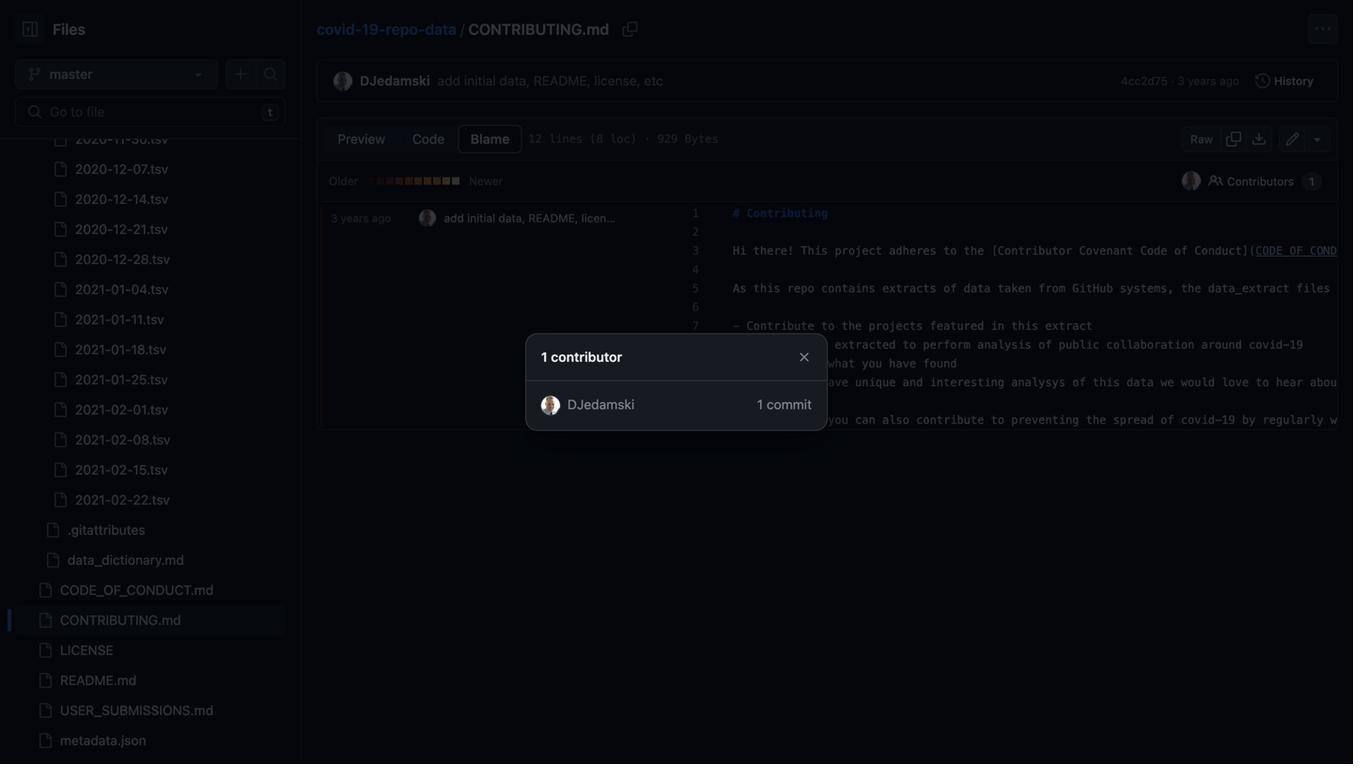 Task type: vqa. For each thing, say whether or not it's contained in the screenshot.
API link
no



Task type: describe. For each thing, give the bounding box(es) containing it.
copy raw content image
[[1227, 132, 1242, 147]]

edit file image
[[1286, 132, 1301, 147]]

02- for 01.tsv
[[111, 402, 133, 417]]

file image for 2021-01-04.tsv
[[53, 282, 68, 297]]

0 vertical spatial data,
[[500, 73, 530, 88]]

older
[[329, 174, 358, 188]]

contribute
[[747, 320, 815, 333]]

preview button
[[324, 125, 399, 153]]

0 horizontal spatial 3
[[331, 212, 338, 225]]

use
[[747, 338, 767, 352]]

6
[[693, 301, 699, 314]]

love
[[1222, 376, 1250, 389]]

files
[[53, 20, 85, 38]]

djedamski inside 1  contributor 'dialog'
[[568, 397, 635, 412]]

5
[[693, 282, 699, 295]]

more edit options image
[[1311, 132, 1326, 147]]

21.tsv
[[133, 221, 168, 237]]

contributing.md tree item
[[15, 605, 286, 636]]

file image for 2021-01-11.tsv
[[53, 312, 68, 327]]

2020-11-30.tsv
[[75, 131, 168, 147]]

extracted
[[835, 338, 896, 352]]

git branch image
[[27, 67, 42, 82]]

0 vertical spatial years
[[1188, 74, 1217, 87]]

copy path image
[[623, 22, 638, 37]]

files
[[1297, 282, 1331, 295]]

07.tsv
[[133, 161, 168, 177]]

forget,
[[774, 414, 822, 427]]

12- for 14.tsv
[[113, 191, 133, 207]]

found
[[924, 357, 957, 370]]

to down the projects
[[903, 338, 917, 352]]

commit
[[767, 397, 812, 412]]

there!
[[754, 244, 794, 258]]

1 for 1
[[1310, 175, 1315, 188]]

2021- for 2021-02-08.tsv
[[75, 432, 111, 448]]

2020- for 2020-12-07.tsv
[[75, 161, 113, 177]]

the up 'extracted'
[[842, 320, 862, 333]]

history link
[[1248, 68, 1323, 94]]

2021- for 2021-01-18.tsv
[[75, 342, 111, 357]]

1  contributor dialog
[[527, 334, 827, 430]]

readme, for bottommost the add initial data, readme, license, etc link
[[529, 212, 579, 225]]

fork this repository and edit the file tooltip
[[1280, 126, 1306, 152]]

01- for 18.tsv
[[111, 342, 131, 357]]

regularly
[[1263, 414, 1324, 427]]

also
[[883, 414, 910, 427]]

spread
[[1114, 414, 1154, 427]]

2021-02-08.tsv
[[75, 432, 171, 448]]

1 horizontal spatial can
[[1338, 282, 1354, 295]]

project
[[835, 244, 883, 258]]

covid-19-repo-data link
[[317, 20, 457, 38]]

code button
[[400, 125, 458, 153]]

search image
[[27, 104, 42, 119]]

we
[[1161, 376, 1175, 389]]

1 horizontal spatial covid-
[[1182, 414, 1222, 427]]

15.tsv
[[133, 462, 168, 478]]

# contributing
[[733, 207, 828, 220]]

file image for 2021-01-18.tsv
[[53, 342, 68, 357]]

adheres
[[890, 244, 937, 258]]

featured
[[930, 320, 985, 333]]

contains
[[822, 282, 876, 295]]

1 2 3 4 5 6 7
[[693, 207, 699, 333]]

group for .gitattributes
[[15, 0, 286, 515]]

contributing.md inside tree item
[[60, 613, 181, 628]]

12
[[529, 133, 542, 146]]

file image for user_submissions.md
[[38, 703, 53, 718]]

1  contributor
[[542, 349, 623, 365]]

don't forget, you can also contribute to preventing the spread of covid-19 by regularly wash
[[733, 414, 1354, 427]]

2020-12-28.tsv
[[75, 251, 170, 267]]

license, for bottommost the add initial data, readme, license, etc link
[[582, 212, 622, 225]]

2021- for 2021-01-04.tsv
[[75, 282, 111, 297]]

djedamski link inside 1  contributor 'dialog'
[[542, 395, 635, 415]]

data left /
[[425, 20, 457, 38]]

2021-02-01.tsv
[[75, 402, 168, 417]]

1 horizontal spatial code
[[1141, 244, 1168, 258]]

2021-02-22.tsv
[[75, 492, 170, 508]]

4
[[693, 263, 699, 276]]

1 horizontal spatial you
[[828, 414, 849, 427]]

to up the what
[[822, 320, 835, 333]]

the left "spread"
[[1087, 414, 1107, 427]]

code inside button
[[413, 131, 445, 147]]

more file actions image
[[1316, 22, 1331, 37]]

about
[[1311, 376, 1345, 389]]

.gitattributes
[[68, 522, 145, 538]]

19 inside - contribute to the projects featured in this extract use the data extracted to perform analysis of public collaboration around covid-19 let us know what you have found - if you have unique and interesting analysys of this data we would love to hear about i
[[1290, 338, 1304, 352]]

1 horizontal spatial ago
[[1220, 74, 1240, 87]]

add file image
[[234, 67, 249, 82]]

to left hear
[[1256, 376, 1270, 389]]

of right "spread"
[[1161, 414, 1175, 427]]

files tree
[[15, 0, 286, 756]]

2021- for 2021-02-01.tsv
[[75, 402, 111, 417]]

initial for the topmost the add initial data, readme, license, etc link
[[464, 73, 496, 88]]

2020- for 2020-12-21.tsv
[[75, 221, 113, 237]]

projects
[[869, 320, 924, 333]]

1 horizontal spatial this
[[1012, 320, 1039, 333]]

04.tsv
[[131, 282, 169, 297]]

0 horizontal spatial -
[[733, 320, 740, 333]]

file image for data_dictionary.md
[[45, 553, 60, 568]]

[
[[991, 244, 998, 258]]

0 horizontal spatial djedamski link
[[360, 73, 430, 88]]

interesting
[[930, 376, 1005, 389]]

2021- for 2021-01-11.tsv
[[75, 312, 111, 327]]

2020- for 2020-12-14.tsv
[[75, 191, 113, 207]]

01- for 11.tsv
[[111, 312, 131, 327]]

the right systems,
[[1182, 282, 1202, 295]]

covid- inside - contribute to the projects featured in this extract use the data extracted to perform analysis of public collaboration around covid-19 let us know what you have found - if you have unique and interesting analysys of this data we would love to hear about i
[[1250, 338, 1290, 352]]

systems,
[[1121, 282, 1175, 295]]

would
[[1182, 376, 1216, 389]]

as this repo contains extracts of data taken from github systems, the data_extract files can
[[733, 282, 1354, 295]]

1 horizontal spatial -
[[761, 376, 767, 389]]

12- for 07.tsv
[[113, 161, 133, 177]]

etc for bottommost the add initial data, readme, license, etc link
[[626, 212, 642, 225]]

as
[[733, 282, 747, 295]]

file image for 2021-02-22.tsv
[[53, 493, 68, 508]]

file image for 2021-02-15.tsv
[[53, 463, 68, 478]]

collaboration
[[1107, 338, 1195, 352]]

github
[[1073, 282, 1114, 295]]

contributor
[[551, 349, 623, 365]]

if
[[774, 376, 788, 389]]

0 vertical spatial covid-
[[317, 20, 362, 38]]

hear
[[1277, 376, 1304, 389]]

close image
[[797, 350, 812, 365]]

01- for 04.tsv
[[111, 282, 131, 297]]

in
[[991, 320, 1005, 333]]

929
[[658, 133, 678, 146]]

what
[[828, 357, 856, 370]]

3 years ago
[[331, 212, 391, 225]]

12 lines (8 loc) · 929 bytes
[[529, 133, 719, 146]]

conduct
[[1195, 244, 1243, 258]]

2 horizontal spatial you
[[862, 357, 883, 370]]

12- for 21.tsv
[[113, 221, 133, 237]]

2020- for 2020-11-30.tsv
[[75, 131, 113, 147]]

code_of_conduct.md
[[60, 582, 214, 598]]

contributing
[[747, 207, 828, 220]]

loc)
[[610, 133, 637, 146]]

data left we
[[1127, 376, 1154, 389]]



Task type: locate. For each thing, give the bounding box(es) containing it.
02- for 22.tsv
[[111, 492, 133, 508]]

2 02- from the top
[[111, 432, 133, 448]]

1 horizontal spatial ·
[[1172, 74, 1175, 87]]

2020- up 2020-12-21.tsv
[[75, 191, 113, 207]]

3 for ·
[[1178, 74, 1185, 87]]

1 horizontal spatial etc
[[644, 73, 664, 88]]

have
[[890, 357, 917, 370], [822, 376, 849, 389]]

covid- up djedamski image
[[317, 20, 362, 38]]

add initial data, readme, license, etc link down newer
[[444, 212, 642, 225]]

readme, for the topmost the add initial data, readme, license, etc link
[[534, 73, 591, 88]]

2 2020- from the top
[[75, 161, 113, 177]]

1 vertical spatial code
[[1141, 244, 1168, 258]]

1 vertical spatial 19
[[1222, 414, 1236, 427]]

covenant
[[1080, 244, 1134, 258]]

08.tsv
[[133, 432, 171, 448]]

2020- up 2020-12-14.tsv
[[75, 161, 113, 177]]

0 vertical spatial can
[[1338, 282, 1354, 295]]

file image left 2020-12-21.tsv
[[53, 222, 68, 237]]

file image for 2021-02-08.tsv
[[53, 432, 68, 448]]

data up know
[[801, 338, 828, 352]]

10
[[686, 376, 699, 389]]

file image
[[53, 132, 68, 147], [53, 162, 68, 177], [53, 192, 68, 207], [53, 252, 68, 267], [53, 432, 68, 448], [53, 463, 68, 478], [53, 493, 68, 508], [38, 583, 53, 598], [38, 613, 53, 628], [38, 643, 53, 658], [38, 673, 53, 688], [38, 703, 53, 718], [38, 733, 53, 748]]

4 01- from the top
[[111, 372, 131, 387]]

02- down 2021-02-15.tsv
[[111, 492, 133, 508]]

ago left history image
[[1220, 74, 1240, 87]]

add down code button
[[444, 212, 464, 225]]

14.tsv
[[133, 191, 168, 207]]

1 vertical spatial have
[[822, 376, 849, 389]]

file image for contributing.md
[[38, 613, 53, 628]]

group for code_of_conduct.md
[[15, 0, 286, 575]]

1 for 1  contributor
[[542, 349, 548, 365]]

file image for 2020-12-07.tsv
[[53, 162, 68, 177]]

can right files
[[1338, 282, 1354, 295]]

of left conduct
[[1175, 244, 1188, 258]]

of up featured
[[944, 282, 957, 295]]

02-
[[111, 402, 133, 417], [111, 432, 133, 448], [111, 462, 133, 478], [111, 492, 133, 508]]

file image for 2020-12-21.tsv
[[53, 222, 68, 237]]

2021- for 2021-01-25.tsv
[[75, 372, 111, 387]]

0 vertical spatial ·
[[1172, 74, 1175, 87]]

3 2020- from the top
[[75, 191, 113, 207]]

download raw file tooltip
[[1247, 126, 1273, 152]]

djedamski image
[[542, 396, 560, 415]]

extract
[[1046, 320, 1093, 333]]

0 horizontal spatial covid-
[[317, 20, 362, 38]]

1 vertical spatial covid-
[[1250, 338, 1290, 352]]

bytes
[[685, 133, 719, 146]]

8 2021- from the top
[[75, 492, 111, 508]]

1 vertical spatial etc
[[626, 212, 642, 225]]

· left 929 at top
[[644, 133, 651, 146]]

contributor
[[998, 244, 1073, 258]]

add initial data, readme, license, etc down newer
[[444, 212, 642, 225]]

and
[[903, 376, 924, 389]]

0 vertical spatial djedamski link
[[360, 73, 430, 88]]

download raw content image
[[1252, 132, 1267, 147]]

contributing.md right /
[[469, 20, 610, 38]]

1 02- from the top
[[111, 402, 133, 417]]

code left blame
[[413, 131, 445, 147]]

1 vertical spatial djedamski
[[568, 397, 635, 412]]

12- up 2020-12-28.tsv
[[113, 221, 133, 237]]

file image for code_of_conduct.md
[[38, 583, 53, 598]]

12- for 28.tsv
[[113, 251, 133, 267]]

19
[[1290, 338, 1304, 352], [1222, 414, 1236, 427]]

1 horizontal spatial 19
[[1290, 338, 1304, 352]]

file image inside contributing.md tree item
[[38, 613, 53, 628]]

2 vertical spatial you
[[828, 414, 849, 427]]

2020- up 2020-12-07.tsv
[[75, 131, 113, 147]]

2 12- from the top
[[113, 191, 133, 207]]

4 2021- from the top
[[75, 372, 111, 387]]

1 horizontal spatial contributing.md
[[469, 20, 610, 38]]

1 horizontal spatial years
[[1188, 74, 1217, 87]]

file view element
[[324, 125, 522, 153]]

02- up the 2021-02-22.tsv
[[111, 462, 133, 478]]

0 vertical spatial djedamski
[[360, 73, 430, 88]]

unique
[[856, 376, 896, 389]]

30.tsv
[[131, 131, 168, 147]]

2020- down 2020-12-14.tsv
[[75, 221, 113, 237]]

contributing.md down the code_of_conduct.md
[[60, 613, 181, 628]]

djedamski right djedamski image
[[360, 73, 430, 88]]

file image for 2020-12-28.tsv
[[53, 252, 68, 267]]

1 horizontal spatial djedamski link
[[542, 395, 635, 415]]

2020- down 2020-12-21.tsv
[[75, 251, 113, 267]]

djedamski link down contributor
[[542, 395, 635, 415]]

1 vertical spatial ·
[[644, 133, 651, 146]]

readme.md
[[60, 673, 137, 688]]

analysys
[[1012, 376, 1066, 389]]

file image left 2021-01-18.tsv
[[53, 342, 68, 357]]

0 vertical spatial add
[[438, 73, 461, 88]]

file image for metadata.json
[[38, 733, 53, 748]]

4 2020- from the top
[[75, 221, 113, 237]]

02- down 2021-01-25.tsv
[[111, 402, 133, 417]]

4cc2d75 link
[[1122, 72, 1169, 89]]

master button
[[15, 59, 218, 89]]

4cc2d75
[[1122, 74, 1169, 87]]

0 vertical spatial ago
[[1220, 74, 1240, 87]]

file image left the 2021-01-11.tsv
[[53, 312, 68, 327]]

12- down 11-
[[113, 161, 133, 177]]

blame
[[471, 131, 510, 147]]

file image left .gitattributes
[[45, 523, 60, 538]]

the up us
[[774, 338, 794, 352]]

- down 'as'
[[733, 320, 740, 333]]

etc
[[644, 73, 664, 88], [626, 212, 642, 225]]

djedamski
[[360, 73, 430, 88], [568, 397, 635, 412]]

add initial data, readme, license, etc
[[438, 73, 664, 88], [444, 212, 642, 225]]

0 horizontal spatial can
[[856, 414, 876, 427]]

group
[[15, 0, 286, 575], [15, 0, 286, 515]]

data,
[[500, 73, 530, 88], [499, 212, 526, 225]]

code up systems,
[[1141, 244, 1168, 258]]

0 horizontal spatial contributing.md
[[60, 613, 181, 628]]

preview
[[338, 131, 385, 147]]

0 horizontal spatial etc
[[626, 212, 642, 225]]

you down know
[[794, 376, 815, 389]]

01- for 25.tsv
[[111, 372, 131, 387]]

initial down covid-19-repo-data / contributing.md
[[464, 73, 496, 88]]

let
[[747, 357, 767, 370]]

2021- up .gitattributes
[[75, 492, 111, 508]]

2 2021- from the top
[[75, 312, 111, 327]]

2021- up 2021-01-18.tsv
[[75, 312, 111, 327]]

1 down more edit options icon
[[1310, 175, 1315, 188]]

3 right 4cc2d75 link
[[1178, 74, 1185, 87]]

2021-01-11.tsv
[[75, 312, 164, 327]]

19 left by
[[1222, 414, 1236, 427]]

0 horizontal spatial ago
[[372, 212, 391, 225]]

newer
[[469, 174, 503, 188]]

to right "adheres"
[[944, 244, 957, 258]]

0 vertical spatial you
[[862, 357, 883, 370]]

1 vertical spatial djedamski link
[[542, 395, 635, 415]]

initial for bottommost the add initial data, readme, license, etc link
[[467, 212, 496, 225]]

11.tsv
[[131, 312, 164, 327]]

sc 9kayk9 0 image
[[1209, 173, 1224, 189]]

0 vertical spatial -
[[733, 320, 740, 333]]

license, down copy path image
[[595, 73, 641, 88]]

1 12- from the top
[[113, 161, 133, 177]]

1 vertical spatial initial
[[467, 212, 496, 225]]

covid- up hear
[[1250, 338, 1290, 352]]

metadata.json
[[60, 733, 146, 748]]

0 horizontal spatial djedamski
[[360, 73, 430, 88]]

know
[[794, 357, 822, 370]]

file image left data_dictionary.md
[[45, 553, 60, 568]]

taken
[[998, 282, 1032, 295]]

7 2021- from the top
[[75, 462, 111, 478]]

data, down newer
[[499, 212, 526, 225]]

wash
[[1331, 414, 1354, 427]]

of down "extract"
[[1039, 338, 1053, 352]]

0 horizontal spatial code
[[413, 131, 445, 147]]

0 horizontal spatial have
[[822, 376, 849, 389]]

to right 'contribute'
[[991, 414, 1005, 427]]

1 vertical spatial ago
[[372, 212, 391, 225]]

12- up 2021-01-04.tsv
[[113, 251, 133, 267]]

this right 'as'
[[754, 282, 781, 295]]

0 vertical spatial readme,
[[534, 73, 591, 88]]

0 vertical spatial contributing.md
[[469, 20, 610, 38]]

1 vertical spatial data,
[[499, 212, 526, 225]]

12- down 2020-12-07.tsv
[[113, 191, 133, 207]]

ago
[[1220, 74, 1240, 87], [372, 212, 391, 225]]

02- for 08.tsv
[[111, 432, 133, 448]]

file image left 2021-01-04.tsv
[[53, 282, 68, 297]]

this
[[801, 244, 828, 258]]

2020- for 2020-12-28.tsv
[[75, 251, 113, 267]]

add down /
[[438, 73, 461, 88]]

· right 4cc2d75 link
[[1172, 74, 1175, 87]]

02- down 2021-02-01.tsv
[[111, 432, 133, 448]]

contributing.md
[[469, 20, 610, 38], [60, 613, 181, 628]]

0 vertical spatial 19
[[1290, 338, 1304, 352]]

1 vertical spatial -
[[761, 376, 767, 389]]

1 2020- from the top
[[75, 131, 113, 147]]

1 for 1 2 3 4 5 6 7
[[693, 207, 699, 220]]

file image for 2021-01-25.tsv
[[53, 372, 68, 387]]

01- up 2021-01-25.tsv
[[111, 342, 131, 357]]

history
[[1275, 74, 1314, 87]]

of
[[1175, 244, 1188, 258], [944, 282, 957, 295], [1039, 338, 1053, 352], [1073, 376, 1087, 389], [1161, 414, 1175, 427]]

2
[[693, 226, 699, 239]]

0 vertical spatial license,
[[595, 73, 641, 88]]

2021- down 2021-01-25.tsv
[[75, 402, 111, 417]]

license
[[60, 643, 113, 658]]

you up "unique"
[[862, 357, 883, 370]]

2021- up the 2021-01-11.tsv
[[75, 282, 111, 297]]

file image for 2020-12-14.tsv
[[53, 192, 68, 207]]

lines
[[549, 133, 583, 146]]

1 01- from the top
[[111, 282, 131, 297]]

file image
[[53, 222, 68, 237], [53, 282, 68, 297], [53, 312, 68, 327], [53, 342, 68, 357], [53, 372, 68, 387], [53, 402, 68, 417], [45, 523, 60, 538], [45, 553, 60, 568]]

years right the 4cc2d75
[[1188, 74, 1217, 87]]

of down public
[[1073, 376, 1087, 389]]

22.tsv
[[133, 492, 170, 508]]

02- for 15.tsv
[[111, 462, 133, 478]]

0 horizontal spatial this
[[754, 282, 781, 295]]

add initial data, readme, license, etc link up 12
[[438, 73, 664, 88]]

2 horizontal spatial covid-
[[1250, 338, 1290, 352]]

1 2021- from the top
[[75, 282, 111, 297]]

repo
[[788, 282, 815, 295]]

0 horizontal spatial ·
[[644, 133, 651, 146]]

1 left contributor
[[542, 349, 548, 365]]

3 01- from the top
[[111, 342, 131, 357]]

data
[[425, 20, 457, 38], [964, 282, 991, 295], [801, 338, 828, 352], [1127, 376, 1154, 389]]

1 horizontal spatial djedamski
[[568, 397, 635, 412]]

2 vertical spatial 3
[[693, 244, 699, 258]]

2021-01-18.tsv
[[75, 342, 167, 357]]

1 horizontal spatial 3
[[693, 244, 699, 258]]

1 commit
[[758, 397, 812, 412]]

2021-02-15.tsv
[[75, 462, 168, 478]]

2 01- from the top
[[111, 312, 131, 327]]

have down the what
[[822, 376, 849, 389]]

0 vertical spatial etc
[[644, 73, 664, 88]]

6 2021- from the top
[[75, 432, 111, 448]]

djedamski image
[[334, 72, 353, 91]]

2021- up 2021-02-15.tsv
[[75, 432, 111, 448]]

2021-
[[75, 282, 111, 297], [75, 312, 111, 327], [75, 342, 111, 357], [75, 372, 111, 387], [75, 402, 111, 417], [75, 432, 111, 448], [75, 462, 111, 478], [75, 492, 111, 508]]

master
[[50, 66, 93, 82]]

readme, down lines
[[529, 212, 579, 225]]

djedamski link
[[360, 73, 430, 88], [542, 395, 635, 415]]

]
[[1243, 244, 1250, 258]]

draggable pane splitter slider
[[299, 0, 304, 763]]

2 horizontal spatial 3
[[1178, 74, 1185, 87]]

1 horizontal spatial have
[[890, 357, 917, 370]]

1 vertical spatial add
[[444, 212, 464, 225]]

5 2020- from the top
[[75, 251, 113, 267]]

2021- for 2021-02-15.tsv
[[75, 462, 111, 478]]

etc up 929 at top
[[644, 73, 664, 88]]

1
[[1310, 175, 1315, 188], [693, 207, 699, 220], [542, 349, 548, 365], [758, 397, 764, 412]]

3 for 2
[[693, 244, 699, 258]]

can left also in the bottom right of the page
[[856, 414, 876, 427]]

2021- for 2021-02-22.tsv
[[75, 492, 111, 508]]

2 horizontal spatial this
[[1093, 376, 1121, 389]]

perform
[[924, 338, 971, 352]]

code
[[413, 131, 445, 147], [1141, 244, 1168, 258]]

01.tsv
[[133, 402, 168, 417]]

2 vertical spatial covid-
[[1182, 414, 1222, 427]]

2021- down the 2021-01-11.tsv
[[75, 342, 111, 357]]

12-
[[113, 161, 133, 177], [113, 191, 133, 207], [113, 221, 133, 237], [113, 251, 133, 267]]

file image for readme.md
[[38, 673, 53, 688]]

add initial data, readme, license, etc up 12
[[438, 73, 664, 88]]

3 down older
[[331, 212, 338, 225]]

01- up the 2021-01-11.tsv
[[111, 282, 131, 297]]

4cc2d75 · 3 years ago
[[1122, 74, 1240, 87]]

license, down (8
[[582, 212, 622, 225]]

3 02- from the top
[[111, 462, 133, 478]]

2 vertical spatial this
[[1093, 376, 1121, 389]]

0 vertical spatial have
[[890, 357, 917, 370]]

1 vertical spatial 3
[[331, 212, 338, 225]]

from
[[1039, 282, 1066, 295]]

2021- down 2021-01-18.tsv
[[75, 372, 111, 387]]

1 vertical spatial this
[[1012, 320, 1039, 333]]

5 2021- from the top
[[75, 402, 111, 417]]

search this repository image
[[263, 67, 278, 82]]

1 vertical spatial add initial data, readme, license, etc
[[444, 212, 642, 225]]

#
[[733, 207, 740, 220]]

data, up 12
[[500, 73, 530, 88]]

you right forget,
[[828, 414, 849, 427]]

4 12- from the top
[[113, 251, 133, 267]]

license, for the topmost the add initial data, readme, license, etc link
[[595, 73, 641, 88]]

file image for license
[[38, 643, 53, 658]]

side panel image
[[23, 22, 38, 37]]

user_submissions.md
[[60, 703, 214, 718]]

extracts
[[883, 282, 937, 295]]

this right in
[[1012, 320, 1039, 333]]

0 vertical spatial add initial data, readme, license, etc
[[438, 73, 664, 88]]

1 commit link
[[758, 397, 812, 412]]

covid-
[[317, 20, 362, 38], [1250, 338, 1290, 352], [1182, 414, 1222, 427]]

the
[[964, 244, 985, 258], [1182, 282, 1202, 295], [842, 320, 862, 333], [774, 338, 794, 352], [1087, 414, 1107, 427]]

file image for 2020-11-30.tsv
[[53, 132, 68, 147]]

don't
[[733, 414, 767, 427]]

contribute
[[917, 414, 985, 427]]

1 vertical spatial readme,
[[529, 212, 579, 225]]

readme, up lines
[[534, 73, 591, 88]]

have up and
[[890, 357, 917, 370]]

1 vertical spatial you
[[794, 376, 815, 389]]

etc for the topmost the add initial data, readme, license, etc link
[[644, 73, 664, 88]]

djedamski link right djedamski image
[[360, 73, 430, 88]]

19 up hear
[[1290, 338, 1304, 352]]

1 for 1 commit
[[758, 397, 764, 412]]

0 horizontal spatial you
[[794, 376, 815, 389]]

add file tooltip
[[226, 59, 256, 89]]

file image for 2021-02-01.tsv
[[53, 402, 68, 417]]

repo-
[[386, 20, 425, 38]]

history image
[[1256, 73, 1271, 88]]

us
[[774, 357, 788, 370]]

file image left 2021-01-25.tsv
[[53, 372, 68, 387]]

1 vertical spatial can
[[856, 414, 876, 427]]

code_of_conduct
[[1256, 244, 1354, 258]]

data left taken
[[964, 282, 991, 295]]

1 vertical spatial add initial data, readme, license, etc link
[[444, 212, 642, 225]]

0 vertical spatial this
[[754, 282, 781, 295]]

0 vertical spatial 3
[[1178, 74, 1185, 87]]

file image left 2021-02-01.tsv
[[53, 402, 68, 417]]

contributors
[[1228, 175, 1295, 188]]

this up "spread"
[[1093, 376, 1121, 389]]

4 02- from the top
[[111, 492, 133, 508]]

0 vertical spatial initial
[[464, 73, 496, 88]]

file image for .gitattributes
[[45, 523, 60, 538]]

0 vertical spatial add initial data, readme, license, etc link
[[438, 73, 664, 88]]

0 horizontal spatial years
[[341, 212, 369, 225]]

ago down preview button
[[372, 212, 391, 225]]

1 vertical spatial contributing.md
[[60, 613, 181, 628]]

2020-12-07.tsv
[[75, 161, 168, 177]]

the left [
[[964, 244, 985, 258]]

add initial data, readme, license, etc link
[[438, 73, 664, 88], [444, 212, 642, 225]]

3 12- from the top
[[113, 221, 133, 237]]

covid-19-repo-data / contributing.md
[[317, 20, 610, 38]]

1 vertical spatial license,
[[582, 212, 622, 225]]

(
[[1250, 244, 1256, 258]]

initial down newer
[[467, 212, 496, 225]]

djedamski down contributor
[[568, 397, 635, 412]]

1 vertical spatial years
[[341, 212, 369, 225]]

hi
[[733, 244, 747, 258]]

1 up don't
[[758, 397, 764, 412]]

0 vertical spatial code
[[413, 131, 445, 147]]

28.tsv
[[133, 251, 170, 267]]

years down older
[[341, 212, 369, 225]]

hi there! this project adheres to the [ contributor covenant code of conduct ] ( code_of_conduct
[[733, 244, 1354, 258]]

by
[[1243, 414, 1256, 427]]

3 up the 4
[[693, 244, 699, 258]]

etc down loc)
[[626, 212, 642, 225]]

3 2021- from the top
[[75, 342, 111, 357]]

around
[[1202, 338, 1243, 352]]

this
[[754, 282, 781, 295], [1012, 320, 1039, 333], [1093, 376, 1121, 389]]

0 horizontal spatial 19
[[1222, 414, 1236, 427]]

2021- up the 2021-02-22.tsv
[[75, 462, 111, 478]]



